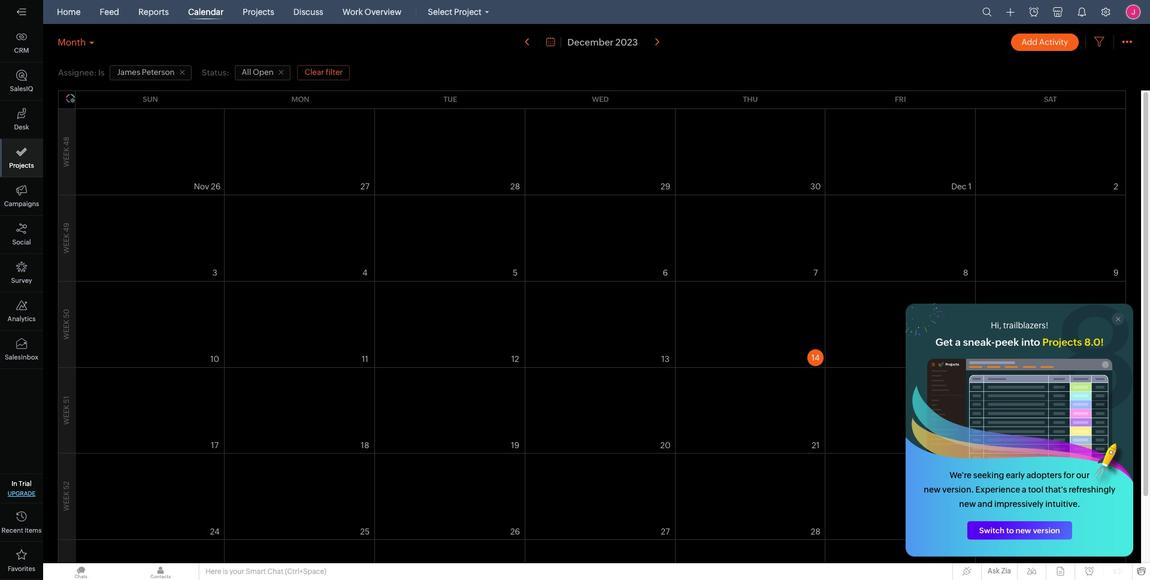 Task type: vqa. For each thing, say whether or not it's contained in the screenshot.
ADMIN PANEL
no



Task type: describe. For each thing, give the bounding box(es) containing it.
recent items
[[2, 527, 42, 534]]

zia
[[1002, 567, 1012, 575]]

reports link
[[134, 0, 174, 24]]

your
[[230, 568, 244, 576]]

analytics
[[8, 315, 36, 322]]

smart
[[246, 568, 266, 576]]

favorites
[[8, 565, 35, 572]]

salesiq link
[[0, 62, 43, 101]]

analytics link
[[0, 292, 43, 331]]

search image
[[983, 7, 992, 17]]

0 vertical spatial projects
[[243, 7, 274, 17]]

salesinbox link
[[0, 331, 43, 369]]

discuss link
[[289, 0, 328, 24]]

project
[[454, 7, 482, 17]]

is
[[223, 568, 228, 576]]

(ctrl+space)
[[285, 568, 326, 576]]

in
[[12, 480, 17, 487]]

campaigns link
[[0, 177, 43, 216]]

crm
[[14, 47, 29, 54]]

social link
[[0, 216, 43, 254]]

contacts image
[[123, 563, 198, 580]]

trial
[[19, 480, 32, 487]]

0 horizontal spatial projects link
[[0, 139, 43, 177]]

items
[[25, 527, 42, 534]]

feed
[[100, 7, 119, 17]]

salesiq
[[10, 85, 33, 92]]

1 vertical spatial projects
[[9, 162, 34, 169]]

calendar link
[[183, 0, 228, 24]]

recent
[[2, 527, 23, 534]]

work
[[343, 7, 363, 17]]



Task type: locate. For each thing, give the bounding box(es) containing it.
chats image
[[43, 563, 119, 580]]

projects link
[[238, 0, 279, 24], [0, 139, 43, 177]]

projects left "discuss" link
[[243, 7, 274, 17]]

marketplace image
[[1054, 7, 1063, 17]]

notifications image
[[1078, 7, 1087, 17]]

desk
[[14, 123, 29, 131]]

home link
[[52, 0, 85, 24]]

0 horizontal spatial projects
[[9, 162, 34, 169]]

timer image
[[1030, 7, 1039, 17]]

campaigns
[[4, 200, 39, 207]]

1 horizontal spatial projects link
[[238, 0, 279, 24]]

projects
[[243, 7, 274, 17], [9, 162, 34, 169]]

social
[[12, 239, 31, 246]]

desk link
[[0, 101, 43, 139]]

overview
[[365, 7, 402, 17]]

configure settings image
[[1102, 7, 1111, 17]]

chat
[[268, 568, 284, 576]]

feed link
[[95, 0, 124, 24]]

salesinbox
[[5, 354, 38, 361]]

here is your smart chat (ctrl+space)
[[206, 568, 326, 576]]

1 vertical spatial projects link
[[0, 139, 43, 177]]

work overview link
[[338, 0, 407, 24]]

calendar
[[188, 7, 224, 17]]

projects link down desk
[[0, 139, 43, 177]]

quick actions image
[[1007, 8, 1015, 17]]

reports
[[138, 7, 169, 17]]

here
[[206, 568, 221, 576]]

home
[[57, 7, 81, 17]]

projects up campaigns link
[[9, 162, 34, 169]]

in trial upgrade
[[8, 480, 36, 497]]

1 horizontal spatial projects
[[243, 7, 274, 17]]

discuss
[[294, 7, 323, 17]]

projects link left "discuss" link
[[238, 0, 279, 24]]

select project
[[428, 7, 482, 17]]

survey
[[11, 277, 32, 284]]

crm link
[[0, 24, 43, 62]]

upgrade
[[8, 490, 36, 497]]

survey link
[[0, 254, 43, 292]]

work overview
[[343, 7, 402, 17]]

select
[[428, 7, 453, 17]]

ask zia
[[988, 567, 1012, 575]]

ask
[[988, 567, 1000, 575]]

0 vertical spatial projects link
[[238, 0, 279, 24]]



